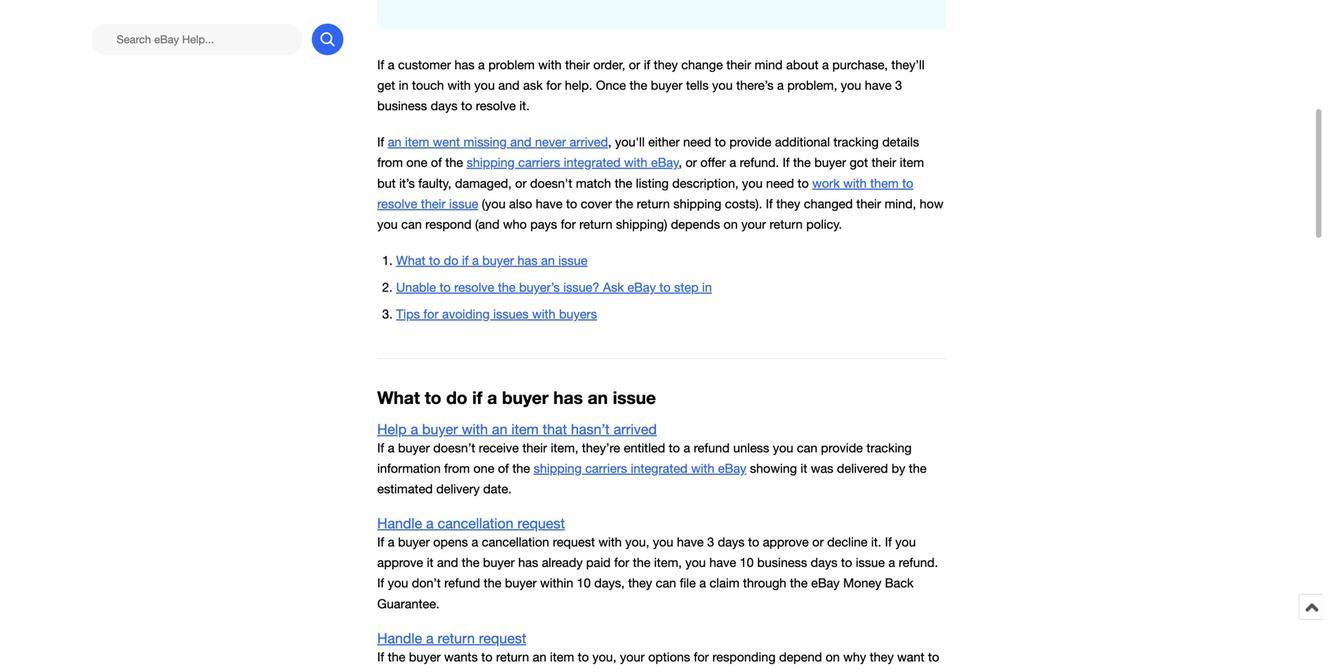 Task type: locate. For each thing, give the bounding box(es) containing it.
for right options
[[694, 650, 709, 664]]

buyer inside the if a customer has a problem with their order, or if they change their mind about a purchase, they'll get in touch with you and ask for help. once the buyer tells you there's a problem, you have 3 business days to resolve it.
[[651, 78, 683, 93]]

what up 'unable'
[[396, 253, 426, 268]]

1 horizontal spatial 10
[[740, 556, 754, 570]]

0 vertical spatial and
[[499, 78, 520, 93]]

item down within
[[550, 650, 574, 664]]

them
[[871, 176, 899, 190]]

item,
[[551, 441, 579, 455], [654, 556, 682, 570]]

work
[[813, 176, 840, 190]]

and down the opens
[[437, 556, 458, 570]]

2 vertical spatial shipping
[[534, 461, 582, 476]]

buyer up doesn't
[[422, 421, 458, 438]]

match
[[576, 176, 611, 190]]

the right "by"
[[909, 461, 927, 476]]

1 vertical spatial integrated
[[631, 461, 688, 476]]

buyer inside if a buyer doesn't receive their item, they're entitled to a refund unless you can provide tracking information from one of the
[[398, 441, 430, 455]]

0 vertical spatial days
[[431, 99, 458, 113]]

through
[[743, 576, 787, 591]]

the inside , you'll either need to provide additional tracking details from one of the
[[446, 155, 463, 170]]

item up it's
[[405, 135, 429, 149]]

1 horizontal spatial provide
[[821, 441, 863, 455]]

the down guarantee.
[[388, 650, 406, 664]]

got
[[850, 155, 868, 170]]

3
[[708, 535, 715, 550]]

item, up the file
[[654, 556, 682, 570]]

of down receive
[[498, 461, 509, 476]]

0 horizontal spatial you,
[[593, 650, 617, 664]]

handle a cancellation request if a buyer opens a cancellation request with you, you have 3 days to approve or decline it. if you approve it and the buyer has already paid for the item, you have 10 business days to issue a refund. if you don't refund the buyer within 10 days, they can file a claim through the ebay money back guarantee.
[[377, 515, 939, 611]]

0 horizontal spatial can
[[401, 217, 422, 232]]

1 vertical spatial it
[[427, 556, 434, 570]]

carriers for shipping carriers integrated with ebay link to the bottom
[[585, 461, 627, 476]]

1 vertical spatial of
[[498, 461, 509, 476]]

, down either
[[679, 155, 682, 170]]

0 vertical spatial shipping
[[467, 155, 515, 170]]

0 horizontal spatial carriers
[[518, 155, 560, 170]]

0 horizontal spatial from
[[377, 155, 403, 170]]

0 horizontal spatial days
[[431, 99, 458, 113]]

0 vertical spatial of
[[431, 155, 442, 170]]

10 down paid
[[577, 576, 591, 591]]

went missing
[[433, 135, 507, 149]]

tips for avoiding issues with buyers link
[[396, 307, 597, 321]]

1 horizontal spatial shipping
[[534, 461, 582, 476]]

the inside if a buyer doesn't receive their item, they're entitled to a refund unless you can provide tracking information from one of the
[[513, 461, 530, 476]]

issue up 'respond (and'
[[449, 196, 478, 211]]

can inside handle a cancellation request if a buyer opens a cancellation request with you, you have 3 days to approve or decline it. if you approve it and the buyer has already paid for the item, you have 10 business days to issue a refund. if you don't refund the buyer within 10 days, they can file a claim through the ebay money back guarantee.
[[656, 576, 677, 591]]

1 vertical spatial carriers
[[585, 461, 627, 476]]

your left options
[[620, 650, 645, 664]]

integrated
[[564, 155, 621, 170], [631, 461, 688, 476]]

resolve inside work with them to resolve their issue
[[377, 196, 418, 211]]

has
[[455, 57, 475, 72], [518, 253, 538, 268], [554, 387, 583, 408], [518, 556, 539, 570]]

tells
[[686, 78, 709, 93]]

faulty,
[[418, 176, 452, 190]]

an up but
[[388, 135, 402, 149]]

1 horizontal spatial it.
[[871, 535, 882, 550]]

touch
[[412, 78, 444, 93]]

1 vertical spatial in
[[702, 280, 712, 295]]

provide up a refund.
[[730, 135, 772, 149]]

1 horizontal spatial business
[[758, 556, 808, 570]]

2 vertical spatial days
[[811, 556, 838, 570]]

in right step
[[702, 280, 712, 295]]

shipping down the that
[[534, 461, 582, 476]]

it
[[801, 461, 808, 476], [427, 556, 434, 570]]

file
[[680, 576, 696, 591]]

issue
[[449, 196, 478, 211], [559, 253, 588, 268], [613, 387, 656, 408], [856, 556, 885, 570]]

to inside if a buyer doesn't receive their item, they're entitled to a refund unless you can provide tracking information from one of the
[[669, 441, 680, 455]]

the right cover
[[616, 196, 633, 211]]

for inside handle a cancellation request if a buyer opens a cancellation request with you, you have 3 days to approve or decline it. if you approve it and the buyer has already paid for the item, you have 10 business days to issue a refund. if you don't refund the buyer within 10 days, they can file a claim through the ebay money back guarantee.
[[614, 556, 630, 570]]

days
[[431, 99, 458, 113], [718, 535, 745, 550], [811, 556, 838, 570]]

approve
[[763, 535, 809, 550], [377, 556, 423, 570]]

you inside if a buyer doesn't receive their item, they're entitled to a refund unless you can provide tracking information from one of the
[[773, 441, 794, 455]]

return down listing
[[637, 196, 670, 211]]

resolve
[[476, 99, 516, 113], [377, 196, 418, 211], [454, 280, 495, 295]]

their down faulty,
[[421, 196, 446, 211]]

0 horizontal spatial it
[[427, 556, 434, 570]]

you need to
[[742, 176, 809, 190]]

1 vertical spatial item,
[[654, 556, 682, 570]]

problem
[[489, 57, 535, 72]]

business down get
[[377, 99, 427, 113]]

it.
[[520, 99, 530, 113], [871, 535, 882, 550]]

the down receive
[[513, 461, 530, 476]]

tracking up "by"
[[867, 441, 912, 455]]

has up buyer's
[[518, 253, 538, 268]]

or left the decline
[[813, 535, 824, 550]]

0 vertical spatial your
[[742, 217, 766, 232]]

0 horizontal spatial have
[[536, 196, 563, 211]]

0 vertical spatial if
[[644, 57, 651, 72]]

do down 'respond (and'
[[444, 253, 459, 268]]

shipping carriers integrated with ebay link down entitled
[[534, 461, 747, 476]]

0 horizontal spatial shipping
[[467, 155, 515, 170]]

1 handle from the top
[[377, 515, 422, 532]]

0 horizontal spatial on
[[724, 217, 738, 232]]

1 horizontal spatial of
[[498, 461, 509, 476]]

and down problem
[[499, 78, 520, 93]]

0 vertical spatial one
[[407, 155, 428, 170]]

2 handle from the top
[[377, 630, 422, 647]]

can left the file
[[656, 576, 677, 591]]

their inside work with them to resolve their issue
[[421, 196, 446, 211]]

if down the you need to at the right top of page
[[766, 196, 773, 211]]

, inside , or offer a refund. if the buyer got their item but it's faulty, damaged, or doesn't match the listing description, you need to
[[679, 155, 682, 170]]

they inside handle a cancellation request if a buyer opens a cancellation request with you, you have 3 days to approve or decline it. if you approve it and the buyer has already paid for the item, you have 10 business days to issue a refund. if you don't refund the buyer within 10 days, they can file a claim through the ebay money back guarantee.
[[628, 576, 652, 591]]

2 vertical spatial and
[[437, 556, 458, 570]]

1 vertical spatial resolve
[[377, 196, 418, 211]]

0 horizontal spatial business
[[377, 99, 427, 113]]

0 horizontal spatial 10
[[577, 576, 591, 591]]

request for cancellation
[[518, 515, 565, 532]]

what up help
[[377, 387, 420, 408]]

provide up was
[[821, 441, 863, 455]]

10
[[740, 556, 754, 570], [577, 576, 591, 591]]

the
[[630, 78, 648, 93], [446, 155, 463, 170], [793, 155, 811, 170], [615, 176, 633, 190], [616, 196, 633, 211], [498, 280, 516, 295], [513, 461, 530, 476], [909, 461, 927, 476], [462, 556, 480, 570], [633, 556, 651, 570], [484, 576, 502, 591], [790, 576, 808, 591], [388, 650, 406, 664]]

a down 'respond (and'
[[472, 253, 479, 268]]

it inside handle a cancellation request if a buyer opens a cancellation request with you, you have 3 days to approve or decline it. if you approve it and the buyer has already paid for the item, you have 10 business days to issue a refund. if you don't refund the buyer within 10 days, they can file a claim through the ebay money back guarantee.
[[427, 556, 434, 570]]

to inside the if a customer has a problem with their order, or if they change their mind about a purchase, they'll get in touch with you and ask for help. once the buyer tells you there's a problem, you have 3 business days to resolve it.
[[461, 99, 472, 113]]

for inside the if a customer has a problem with their order, or if they change their mind about a purchase, they'll get in touch with you and ask for help. once the buyer tells you there's a problem, you have 3 business days to resolve it.
[[546, 78, 562, 93]]

0 vertical spatial it
[[801, 461, 808, 476]]

what to do if a buyer has an issue up help a buyer with an item that hasn't arrived
[[377, 387, 656, 408]]

and
[[499, 78, 520, 93], [510, 135, 532, 149], [437, 556, 458, 570]]

1 horizontal spatial ,
[[679, 155, 682, 170]]

shipping carriers integrated with ebay link
[[467, 155, 679, 170], [534, 461, 747, 476]]

1 horizontal spatial can
[[656, 576, 677, 591]]

ask
[[603, 280, 624, 295]]

handle down estimated at the left bottom of the page
[[377, 515, 422, 532]]

receive
[[479, 441, 519, 455]]

if down 'respond (and'
[[462, 253, 469, 268]]

1 vertical spatial can
[[797, 441, 818, 455]]

or
[[629, 57, 641, 72], [686, 155, 697, 170], [515, 176, 527, 190], [813, 535, 824, 550]]

1 vertical spatial 10
[[577, 576, 591, 591]]

1 horizontal spatial carriers
[[585, 461, 627, 476]]

, inside , you'll either need to provide additional tracking details from one of the
[[608, 135, 612, 149]]

decline
[[828, 535, 868, 550]]

a inside handle a return request if the buyer wants to return an item to you, your options for responding depend on why they want to
[[426, 630, 434, 647]]

handle inside handle a return request if the buyer wants to return an item to you, your options for responding depend on why they want to
[[377, 630, 422, 647]]

shipping
[[467, 155, 515, 170], [674, 196, 722, 211], [534, 461, 582, 476]]

the down went missing
[[446, 155, 463, 170]]

their down help a buyer with an item that hasn't arrived link
[[523, 441, 547, 455]]

you, inside handle a cancellation request if a buyer opens a cancellation request with you, you have 3 days to approve or decline it. if you approve it and the buyer has already paid for the item, you have 10 business days to issue a refund. if you don't refund the buyer within 10 days, they can file a claim through the ebay money back guarantee.
[[626, 535, 650, 550]]

1 vertical spatial it.
[[871, 535, 882, 550]]

have down doesn't at left
[[536, 196, 563, 211]]

for
[[546, 78, 562, 93], [561, 217, 576, 232], [424, 307, 439, 321], [614, 556, 630, 570], [694, 650, 709, 664]]

costs).
[[725, 196, 763, 211]]

0 vertical spatial request
[[518, 515, 565, 532]]

one inside , you'll either need to provide additional tracking details from one of the
[[407, 155, 428, 170]]

item, inside handle a cancellation request if a buyer opens a cancellation request with you, you have 3 days to approve or decline it. if you approve it and the buyer has already paid for the item, you have 10 business days to issue a refund. if you don't refund the buyer within 10 days, they can file a claim through the ebay money back guarantee.
[[654, 556, 682, 570]]

delivered
[[837, 461, 888, 476]]

they left change
[[654, 57, 678, 72]]

there's
[[736, 78, 774, 93]]

has right customer
[[455, 57, 475, 72]]

for right tips
[[424, 307, 439, 321]]

if
[[377, 57, 384, 72], [377, 135, 384, 149], [783, 155, 790, 170], [766, 196, 773, 211], [377, 441, 384, 455], [377, 535, 384, 550], [885, 535, 892, 550], [377, 576, 384, 591], [377, 650, 384, 664]]

the right once
[[630, 78, 648, 93]]

tracking inside , you'll either need to provide additional tracking details from one of the
[[834, 135, 879, 149]]

ebay right the ask
[[628, 280, 656, 295]]

1 horizontal spatial it
[[801, 461, 808, 476]]

back
[[885, 576, 914, 591]]

handle down guarantee.
[[377, 630, 422, 647]]

1 vertical spatial what to do if a buyer has an issue
[[377, 387, 656, 408]]

0 vertical spatial 10
[[740, 556, 754, 570]]

0 vertical spatial ,
[[608, 135, 612, 149]]

1 horizontal spatial your
[[742, 217, 766, 232]]

respond (and
[[425, 217, 500, 232]]

in inside the if a customer has a problem with their order, or if they change their mind about a purchase, they'll get in touch with you and ask for help. once the buyer tells you there's a problem, you have 3 business days to resolve it.
[[399, 78, 409, 93]]

0 horizontal spatial one
[[407, 155, 428, 170]]

1 vertical spatial shipping carriers integrated with ebay link
[[534, 461, 747, 476]]

what to do if a buyer has an issue down who
[[396, 253, 588, 268]]

has inside the if a customer has a problem with their order, or if they change their mind about a purchase, they'll get in touch with you and ask for help. once the buyer tells you there's a problem, you have 3 business days to resolve it.
[[455, 57, 475, 72]]

buyer inside , or offer a refund. if the buyer got their item but it's faulty, damaged, or doesn't match the listing description, you need to
[[815, 155, 846, 170]]

their up the them
[[872, 155, 897, 170]]

0 vertical spatial shipping carriers integrated with ebay
[[467, 155, 679, 170]]

handle a return request if the buyer wants to return an item to you, your options for responding depend on why they want to
[[377, 630, 940, 667]]

unable to resolve the buyer's issue? ask ebay to step in
[[396, 280, 712, 295]]

1 vertical spatial handle
[[377, 630, 422, 647]]

0 horizontal spatial in
[[399, 78, 409, 93]]

about
[[786, 57, 819, 72]]

1 vertical spatial approve
[[377, 556, 423, 570]]

, left you'll
[[608, 135, 612, 149]]

0 vertical spatial you,
[[626, 535, 650, 550]]

0 vertical spatial approve
[[763, 535, 809, 550]]

and left never arrived
[[510, 135, 532, 149]]

1 horizontal spatial one
[[474, 461, 495, 476]]

0 vertical spatial item,
[[551, 441, 579, 455]]

your inside handle a return request if the buyer wants to return an item to you, your options for responding depend on why they want to
[[620, 650, 645, 664]]

you'll
[[615, 135, 645, 149]]

cancellation up the opens
[[438, 515, 514, 532]]

on left why
[[826, 650, 840, 664]]

shipping carriers integrated with ebay link down never arrived
[[467, 155, 679, 170]]

shipping for shipping carriers integrated with ebay link to the bottom
[[534, 461, 582, 476]]

0 vertical spatial do
[[444, 253, 459, 268]]

business
[[377, 99, 427, 113], [758, 556, 808, 570]]

what to do if a buyer has an issue
[[396, 253, 588, 268], [377, 387, 656, 408]]

2 horizontal spatial shipping
[[674, 196, 722, 211]]

tips
[[396, 307, 420, 321]]

buyer left the opens
[[398, 535, 430, 550]]

for right the ask
[[546, 78, 562, 93]]

item down details
[[900, 155, 924, 170]]

if right the decline
[[885, 535, 892, 550]]

a refund.
[[730, 155, 779, 170]]

pays
[[531, 217, 557, 232]]

unable
[[396, 280, 436, 295]]

1 vertical spatial tracking
[[867, 441, 912, 455]]

they down the you need to at the right top of page
[[777, 196, 801, 211]]

it. inside the if a customer has a problem with their order, or if they change their mind about a purchase, they'll get in touch with you and ask for help. once the buyer tells you there's a problem, you have 3 business days to resolve it.
[[520, 99, 530, 113]]

work with them to resolve their issue link
[[377, 176, 914, 211]]

if up the you need to at the right top of page
[[783, 155, 790, 170]]

listing
[[636, 176, 669, 190]]

the inside the if a customer has a problem with their order, or if they change their mind about a purchase, they'll get in touch with you and ask for help. once the buyer tells you there's a problem, you have 3 business days to resolve it.
[[630, 78, 648, 93]]

an
[[388, 135, 402, 149], [541, 253, 555, 268], [588, 387, 608, 408], [492, 421, 508, 438], [533, 650, 547, 664]]

already
[[542, 556, 583, 570]]

have up claim
[[710, 556, 737, 570]]

return right the wants
[[496, 650, 529, 664]]

you, down showing it was delivered by the estimated delivery date.
[[626, 535, 650, 550]]

tracking inside if a buyer doesn't receive their item, they're entitled to a refund unless you can provide tracking information from one of the
[[867, 441, 912, 455]]

shipping carriers integrated with ebay down entitled
[[534, 461, 747, 476]]

damaged,
[[455, 176, 512, 190]]

1 vertical spatial you,
[[593, 650, 617, 664]]

1 horizontal spatial from
[[444, 461, 470, 476]]

on inside (you also have to cover the return shipping costs). if they changed their mind, how you can respond (and who pays for return shipping) depends on your return policy.
[[724, 217, 738, 232]]

depend
[[779, 650, 822, 664]]

order,
[[594, 57, 626, 72]]

0 horizontal spatial item,
[[551, 441, 579, 455]]

to inside , you'll either need to provide additional tracking details from one of the
[[715, 135, 726, 149]]

2 vertical spatial if
[[472, 387, 483, 408]]

with
[[539, 57, 562, 72], [448, 78, 471, 93], [624, 155, 648, 170], [844, 176, 867, 190], [532, 307, 556, 321], [462, 421, 488, 438], [691, 461, 715, 476], [599, 535, 622, 550]]

refund.
[[899, 556, 939, 570]]

it. inside handle a cancellation request if a buyer opens a cancellation request with you, you have 3 days to approve or decline it. if you approve it and the buyer has already paid for the item, you have 10 business days to issue a refund. if you don't refund the buyer within 10 days, they can file a claim through the ebay money back guarantee.
[[871, 535, 882, 550]]

provide
[[730, 135, 772, 149], [821, 441, 863, 455]]

0 horizontal spatial it.
[[520, 99, 530, 113]]

buyer left tells
[[651, 78, 683, 93]]

0 horizontal spatial provide
[[730, 135, 772, 149]]

with inside handle a cancellation request if a buyer opens a cancellation request with you, you have 3 days to approve or decline it. if you approve it and the buyer has already paid for the item, you have 10 business days to issue a refund. if you don't refund the buyer within 10 days, they can file a claim through the ebay money back guarantee.
[[599, 535, 622, 550]]

either
[[648, 135, 680, 149]]

0 vertical spatial carriers
[[518, 155, 560, 170]]

if a buyer doesn't receive their item, they're entitled to a refund unless you can provide tracking information from one of the
[[377, 441, 912, 476]]

if inside the if a customer has a problem with their order, or if they change their mind about a purchase, they'll get in touch with you and ask for help. once the buyer tells you there's a problem, you have 3 business days to resolve it.
[[644, 57, 651, 72]]

the inside (you also have to cover the return shipping costs). if they changed their mind, how you can respond (and who pays for return shipping) depends on your return policy.
[[616, 196, 633, 211]]

1 horizontal spatial you,
[[626, 535, 650, 550]]

0 vertical spatial on
[[724, 217, 738, 232]]

0 vertical spatial have
[[536, 196, 563, 211]]

request inside handle a return request if the buyer wants to return an item to you, your options for responding depend on why they want to
[[479, 630, 527, 647]]

if up but
[[377, 135, 384, 149]]

0 horizontal spatial of
[[431, 155, 442, 170]]

0 vertical spatial business
[[377, 99, 427, 113]]

item, down the that
[[551, 441, 579, 455]]

a up 'back'
[[889, 556, 896, 570]]

1 vertical spatial if
[[462, 253, 469, 268]]

handle for cancellation
[[377, 515, 422, 532]]

of inside , you'll either need to provide additional tracking details from one of the
[[431, 155, 442, 170]]

0 vertical spatial provide
[[730, 135, 772, 149]]

2 vertical spatial have
[[710, 556, 737, 570]]

for right paid
[[614, 556, 630, 570]]

1 horizontal spatial have
[[677, 535, 704, 550]]

their inside (you also have to cover the return shipping costs). if they changed their mind, how you can respond (and who pays for return shipping) depends on your return policy.
[[857, 196, 881, 211]]

, for or
[[679, 155, 682, 170]]

with down got
[[844, 176, 867, 190]]

you, left options
[[593, 650, 617, 664]]

an up the hasn't
[[588, 387, 608, 408]]

approve up don't
[[377, 556, 423, 570]]

a down mind
[[777, 78, 784, 93]]

1 horizontal spatial on
[[826, 650, 840, 664]]

1 horizontal spatial in
[[702, 280, 712, 295]]

your inside (you also have to cover the return shipping costs). if they changed their mind, how you can respond (and who pays for return shipping) depends on your return policy.
[[742, 217, 766, 232]]

ebay left money
[[811, 576, 840, 591]]

with up paid
[[599, 535, 622, 550]]

refund
[[444, 576, 480, 591]]

1 vertical spatial shipping
[[674, 196, 722, 211]]

it left was
[[801, 461, 808, 476]]

handle inside handle a cancellation request if a buyer opens a cancellation request with you, you have 3 days to approve or decline it. if you approve it and the buyer has already paid for the item, you have 10 business days to issue a refund. if you don't refund the buyer within 10 days, they can file a claim through the ebay money back guarantee.
[[377, 515, 422, 532]]

shipping carriers integrated with ebay down never arrived
[[467, 155, 679, 170]]

item
[[405, 135, 429, 149], [900, 155, 924, 170], [512, 421, 539, 438], [550, 650, 574, 664]]

2 vertical spatial can
[[656, 576, 677, 591]]

item inside handle a return request if the buyer wants to return an item to you, your options for responding depend on why they want to
[[550, 650, 574, 664]]

0 vertical spatial resolve
[[476, 99, 516, 113]]

their inside if a buyer doesn't receive their item, they're entitled to a refund unless you can provide tracking information from one of the
[[523, 441, 547, 455]]

days down the "touch"
[[431, 99, 458, 113]]

you
[[474, 78, 495, 93], [712, 78, 733, 93], [377, 217, 398, 232], [773, 441, 794, 455], [653, 535, 674, 550], [896, 535, 916, 550], [686, 556, 706, 570], [388, 576, 408, 591]]

0 horizontal spatial if
[[462, 253, 469, 268]]

to inside work with them to resolve their issue
[[903, 176, 914, 190]]

1 vertical spatial your
[[620, 650, 645, 664]]

1 vertical spatial on
[[826, 650, 840, 664]]

0 vertical spatial tracking
[[834, 135, 879, 149]]

you up guarantee.
[[388, 576, 408, 591]]

0 horizontal spatial your
[[620, 650, 645, 664]]

handle
[[377, 515, 422, 532], [377, 630, 422, 647]]

the inside handle a return request if the buyer wants to return an item to you, your options for responding depend on why they want to
[[388, 650, 406, 664]]

to
[[461, 99, 472, 113], [715, 135, 726, 149], [903, 176, 914, 190], [566, 196, 577, 211], [429, 253, 440, 268], [440, 280, 451, 295], [660, 280, 671, 295], [425, 387, 442, 408], [669, 441, 680, 455], [748, 535, 760, 550], [841, 556, 853, 570], [481, 650, 493, 664], [578, 650, 589, 664], [928, 650, 940, 664]]

information
[[377, 461, 441, 476]]

provide inside , you'll either need to provide additional tracking details from one of the
[[730, 135, 772, 149]]

0 horizontal spatial ,
[[608, 135, 612, 149]]

0 vertical spatial handle
[[377, 515, 422, 532]]

0 vertical spatial in
[[399, 78, 409, 93]]

they right why
[[870, 650, 894, 664]]

1 horizontal spatial integrated
[[631, 461, 688, 476]]



Task type: vqa. For each thing, say whether or not it's contained in the screenshot.
New
no



Task type: describe. For each thing, give the bounding box(es) containing it.
has up the that
[[554, 387, 583, 408]]

1 vertical spatial and
[[510, 135, 532, 149]]

from inside , you'll either need to provide additional tracking details from one of the
[[377, 155, 403, 170]]

showing
[[750, 461, 797, 476]]

their up there's
[[727, 57, 751, 72]]

how
[[920, 196, 944, 211]]

, or offer a refund. if the buyer got their item but it's faulty, damaged, or doesn't match the listing description, you need to
[[377, 155, 924, 190]]

with down you'll
[[624, 155, 648, 170]]

buyers
[[559, 307, 597, 321]]

0 horizontal spatial integrated
[[564, 155, 621, 170]]

want
[[898, 650, 925, 664]]

the up issues
[[498, 280, 516, 295]]

1 horizontal spatial approve
[[763, 535, 809, 550]]

the right paid
[[633, 556, 651, 570]]

to inside (you also have to cover the return shipping costs). if they changed their mind, how you can respond (and who pays for return shipping) depends on your return policy.
[[566, 196, 577, 211]]

on inside handle a return request if the buyer wants to return an item to you, your options for responding depend on why they want to
[[826, 650, 840, 664]]

ebay down either
[[651, 155, 679, 170]]

within
[[540, 576, 574, 591]]

the left listing
[[615, 176, 633, 190]]

a left problem
[[478, 57, 485, 72]]

or inside the if a customer has a problem with their order, or if they change their mind about a purchase, they'll get in touch with you and ask for help. once the buyer tells you there's a problem, you have 3 business days to resolve it.
[[629, 57, 641, 72]]

or up (you also
[[515, 176, 527, 190]]

they inside handle a return request if the buyer wants to return an item to you, your options for responding depend on why they want to
[[870, 650, 894, 664]]

if inside the if a customer has a problem with their order, or if they change their mind about a purchase, they'll get in touch with you and ask for help. once the buyer tells you there's a problem, you have 3 business days to resolve it.
[[377, 57, 384, 72]]

guarantee.
[[377, 597, 440, 611]]

their inside , or offer a refund. if the buyer got their item but it's faulty, damaged, or doesn't match the listing description, you need to
[[872, 155, 897, 170]]

tips for avoiding issues with buyers
[[396, 307, 597, 321]]

don't
[[412, 576, 441, 591]]

1 vertical spatial days
[[718, 535, 745, 550]]

additional
[[775, 135, 830, 149]]

step
[[674, 280, 699, 295]]

with right the "touch"
[[448, 78, 471, 93]]

of inside if a buyer doesn't receive their item, they're entitled to a refund unless you can provide tracking information from one of the
[[498, 461, 509, 476]]

item inside , or offer a refund. if the buyer got their item but it's faulty, damaged, or doesn't match the listing description, you need to
[[900, 155, 924, 170]]

was
[[811, 461, 834, 476]]

can inside if a buyer doesn't receive their item, they're entitled to a refund unless you can provide tracking information from one of the
[[797, 441, 818, 455]]

return down cover
[[580, 217, 613, 232]]

policy.
[[807, 217, 842, 232]]

mind,
[[885, 196, 916, 211]]

their up help.
[[565, 57, 590, 72]]

0 vertical spatial what
[[396, 253, 426, 268]]

if down estimated at the left bottom of the page
[[377, 535, 384, 550]]

buyer inside handle a return request if the buyer wants to return an item to you, your options for responding depend on why they want to
[[409, 650, 441, 664]]

the inside showing it was delivered by the estimated delivery date.
[[909, 461, 927, 476]]

why
[[844, 650, 867, 664]]

arrived
[[614, 421, 657, 438]]

offer
[[701, 155, 726, 170]]

you inside (you also have to cover the return shipping costs). if they changed their mind, how you can respond (and who pays for return shipping) depends on your return policy.
[[377, 217, 398, 232]]

if inside , or offer a refund. if the buyer got their item but it's faulty, damaged, or doesn't match the listing description, you need to
[[783, 155, 790, 170]]

0 vertical spatial shipping carriers integrated with ebay link
[[467, 155, 679, 170]]

but
[[377, 176, 396, 190]]

options
[[648, 650, 690, 664]]

unable to resolve the buyer's issue? ask ebay to step in link
[[396, 280, 712, 295]]

, for you'll
[[608, 135, 612, 149]]

1 vertical spatial shipping carriers integrated with ebay
[[534, 461, 747, 476]]

get
[[377, 78, 395, 93]]

you down problem
[[474, 78, 495, 93]]

with up the ask
[[539, 57, 562, 72]]

0 vertical spatial what to do if a buyer has an issue
[[396, 253, 588, 268]]

you left 3
[[653, 535, 674, 550]]

responding
[[713, 650, 776, 664]]

help
[[377, 421, 407, 438]]

a up the opens
[[426, 515, 434, 532]]

need
[[683, 135, 711, 149]]

2 horizontal spatial have
[[710, 556, 737, 570]]

that
[[543, 421, 567, 438]]

if inside handle a return request if the buyer wants to return an item to you, your options for responding depend on why they want to
[[377, 650, 384, 664]]

buyer's
[[519, 280, 560, 295]]

a up get
[[388, 57, 395, 72]]

changed
[[804, 196, 853, 211]]

1 vertical spatial do
[[446, 387, 468, 408]]

days,
[[595, 576, 625, 591]]

estimated
[[377, 482, 433, 496]]

buyer up help a buyer with an item that hasn't arrived
[[502, 387, 549, 408]]

0 vertical spatial cancellation
[[438, 515, 514, 532]]

avoiding
[[442, 307, 490, 321]]

issue inside work with them to resolve their issue
[[449, 196, 478, 211]]

handle a cancellation request link
[[377, 515, 565, 532]]

an up unable to resolve the buyer's issue? ask ebay to step in
[[541, 253, 555, 268]]

if inside if a buyer doesn't receive their item, they're entitled to a refund unless you can provide tracking information from one of the
[[377, 441, 384, 455]]

they'll
[[892, 57, 925, 72]]

by
[[892, 461, 906, 476]]

hasn't
[[571, 421, 610, 438]]

refund unless
[[694, 441, 770, 455]]

item, inside if a buyer doesn't receive their item, they're entitled to a refund unless you can provide tracking information from one of the
[[551, 441, 579, 455]]

for inside handle a return request if the buyer wants to return an item to you, your options for responding depend on why they want to
[[694, 650, 709, 664]]

if up guarantee.
[[377, 576, 384, 591]]

claim
[[710, 576, 740, 591]]

item left the that
[[512, 421, 539, 438]]

2 horizontal spatial days
[[811, 556, 838, 570]]

cover
[[581, 196, 612, 211]]

delivery
[[436, 482, 480, 496]]

resolve inside the if a customer has a problem with their order, or if they change their mind about a purchase, they'll get in touch with you and ask for help. once the buyer tells you there's a problem, you have 3 business days to resolve it.
[[476, 99, 516, 113]]

a down handle a cancellation request link
[[472, 535, 478, 550]]

change
[[682, 57, 723, 72]]

a down estimated at the left bottom of the page
[[388, 535, 395, 550]]

ask
[[523, 78, 543, 93]]

can inside (you also have to cover the return shipping costs). if they changed their mind, how you can respond (and who pays for return shipping) depends on your return policy.
[[401, 217, 422, 232]]

if an item went missing and never arrived
[[377, 135, 608, 149]]

a right help
[[411, 421, 418, 438]]

an up receive
[[492, 421, 508, 438]]

you up refund.
[[896, 535, 916, 550]]

the right through
[[790, 576, 808, 591]]

they're
[[582, 441, 620, 455]]

mind
[[755, 57, 783, 72]]

they inside the if a customer has a problem with their order, or if they change their mind about a purchase, they'll get in touch with you and ask for help. once the buyer tells you there's a problem, you have 3 business days to resolve it.
[[654, 57, 678, 72]]

handle a return request link
[[377, 630, 527, 647]]

with down 'refund unless'
[[691, 461, 715, 476]]

doesn't
[[530, 176, 573, 190]]

1 vertical spatial what
[[377, 387, 420, 408]]

a right entitled
[[684, 441, 691, 455]]

shipping) depends
[[616, 217, 720, 232]]

once
[[596, 78, 626, 93]]

has inside handle a cancellation request if a buyer opens a cancellation request with you, you have 3 days to approve or decline it. if you approve it and the buyer has already paid for the item, you have 10 business days to issue a refund. if you don't refund the buyer within 10 days, they can file a claim through the ebay money back guarantee.
[[518, 556, 539, 570]]

money
[[843, 576, 882, 591]]

issues
[[493, 307, 529, 321]]

the down additional
[[793, 155, 811, 170]]

showing it was delivered by the estimated delivery date.
[[377, 461, 927, 496]]

1 vertical spatial have
[[677, 535, 704, 550]]

have inside (you also have to cover the return shipping costs). if they changed their mind, how you can respond (and who pays for return shipping) depends on your return policy.
[[536, 196, 563, 211]]

wants
[[444, 650, 478, 664]]

shipping for shipping carriers integrated with ebay link to the top
[[467, 155, 515, 170]]

an item went missing and never arrived link
[[388, 135, 608, 149]]

doesn't
[[433, 441, 475, 455]]

provide inside if a buyer doesn't receive their item, they're entitled to a refund unless you can provide tracking information from one of the
[[821, 441, 863, 455]]

shipping inside (you also have to cover the return shipping costs). if they changed their mind, how you can respond (and who pays for return shipping) depends on your return policy.
[[674, 196, 722, 211]]

a right the file
[[700, 576, 706, 591]]

one inside if a buyer doesn't receive their item, they're entitled to a refund unless you can provide tracking information from one of the
[[474, 461, 495, 476]]

opens
[[433, 535, 468, 550]]

help.
[[565, 78, 593, 93]]

issue up arrived
[[613, 387, 656, 408]]

buyer left within
[[505, 576, 537, 591]]

with up doesn't
[[462, 421, 488, 438]]

you, inside handle a return request if the buyer wants to return an item to you, your options for responding depend on why they want to
[[593, 650, 617, 664]]

and inside the if a customer has a problem with their order, or if they change their mind about a purchase, they'll get in touch with you and ask for help. once the buyer tells you there's a problem, you have 3 business days to resolve it.
[[499, 78, 520, 93]]

buyer down handle a cancellation request link
[[483, 556, 515, 570]]

purchase,
[[833, 57, 888, 72]]

buyer down who
[[482, 253, 514, 268]]

days inside the if a customer has a problem with their order, or if they change their mind about a purchase, they'll get in touch with you and ask for help. once the buyer tells you there's a problem, you have 3 business days to resolve it.
[[431, 99, 458, 113]]

business inside handle a cancellation request if a buyer opens a cancellation request with you, you have 3 days to approve or decline it. if you approve it and the buyer has already paid for the item, you have 10 business days to issue a refund. if you don't refund the buyer within 10 days, they can file a claim through the ebay money back guarantee.
[[758, 556, 808, 570]]

the up refund
[[462, 556, 480, 570]]

request for return
[[479, 630, 527, 647]]

they inside (you also have to cover the return shipping costs). if they changed their mind, how you can respond (and who pays for return shipping) depends on your return policy.
[[777, 196, 801, 211]]

1 vertical spatial cancellation
[[482, 535, 549, 550]]

you right tells
[[712, 78, 733, 93]]

ebay inside handle a cancellation request if a buyer opens a cancellation request with you, you have 3 days to approve or decline it. if you approve it and the buyer has already paid for the item, you have 10 business days to issue a refund. if you don't refund the buyer within 10 days, they can file a claim through the ebay money back guarantee.
[[811, 576, 840, 591]]

ebay down 'refund unless'
[[718, 461, 747, 476]]

details
[[883, 135, 920, 149]]

with inside work with them to resolve their issue
[[844, 176, 867, 190]]

(you also have to cover the return shipping costs). if they changed their mind, how you can respond (and who pays for return shipping) depends on your return policy.
[[377, 196, 944, 232]]

for inside (you also have to cover the return shipping costs). if they changed their mind, how you can respond (and who pays for return shipping) depends on your return policy.
[[561, 217, 576, 232]]

it inside showing it was delivered by the estimated delivery date.
[[801, 461, 808, 476]]

help a buyer with an item that hasn't arrived
[[377, 421, 657, 438]]

with down buyer's
[[532, 307, 556, 321]]

, you'll either need to provide additional tracking details from one of the
[[377, 135, 920, 170]]

1 vertical spatial request
[[553, 535, 595, 550]]

you up the file
[[686, 556, 706, 570]]

issue?
[[563, 280, 600, 295]]

a down help
[[388, 441, 395, 455]]

who
[[503, 217, 527, 232]]

entitled
[[624, 441, 666, 455]]

help a buyer with an item that hasn't arrived link
[[377, 421, 657, 438]]

or down need
[[686, 155, 697, 170]]

customer
[[398, 57, 451, 72]]

work with them to resolve their issue
[[377, 176, 914, 211]]

an inside handle a return request if the buyer wants to return an item to you, your options for responding depend on why they want to
[[533, 650, 547, 664]]

what to do if a buyer has an issue link
[[396, 253, 588, 268]]

2 vertical spatial resolve
[[454, 280, 495, 295]]

the right refund
[[484, 576, 502, 591]]

return left policy.
[[770, 217, 803, 232]]

issue up issue?
[[559, 253, 588, 268]]

date.
[[483, 482, 512, 496]]

or inside handle a cancellation request if a buyer opens a cancellation request with you, you have 3 days to approve or decline it. if you approve it and the buyer has already paid for the item, you have 10 business days to issue a refund. if you don't refund the buyer within 10 days, they can file a claim through the ebay money back guarantee.
[[813, 535, 824, 550]]

carriers for shipping carriers integrated with ebay link to the top
[[518, 155, 560, 170]]

paid
[[586, 556, 611, 570]]

and inside handle a cancellation request if a buyer opens a cancellation request with you, you have 3 days to approve or decline it. if you approve it and the buyer has already paid for the item, you have 10 business days to issue a refund. if you don't refund the buyer within 10 days, they can file a claim through the ebay money back guarantee.
[[437, 556, 458, 570]]

business inside the if a customer has a problem with their order, or if they change their mind about a purchase, they'll get in touch with you and ask for help. once the buyer tells you there's a problem, you have 3 business days to resolve it.
[[377, 99, 427, 113]]

return up the wants
[[438, 630, 475, 647]]

if a customer has a problem with their order, or if they change their mind about a purchase, they'll get in touch with you and ask for help. once the buyer tells you there's a problem, you have 3 business days to resolve it.
[[377, 57, 925, 113]]

issue inside handle a cancellation request if a buyer opens a cancellation request with you, you have 3 days to approve or decline it. if you approve it and the buyer has already paid for the item, you have 10 business days to issue a refund. if you don't refund the buyer within 10 days, they can file a claim through the ebay money back guarantee.
[[856, 556, 885, 570]]

it's
[[399, 176, 415, 190]]

Search eBay Help... text field
[[91, 24, 303, 55]]

a right about
[[822, 57, 829, 72]]

handle for return
[[377, 630, 422, 647]]

a up help a buyer with an item that hasn't arrived link
[[487, 387, 497, 408]]

problem,
[[788, 78, 838, 93]]

if inside (you also have to cover the return shipping costs). if they changed their mind, how you can respond (and who pays for return shipping) depends on your return policy.
[[766, 196, 773, 211]]

from inside if a buyer doesn't receive their item, they're entitled to a refund unless you can provide tracking information from one of the
[[444, 461, 470, 476]]



